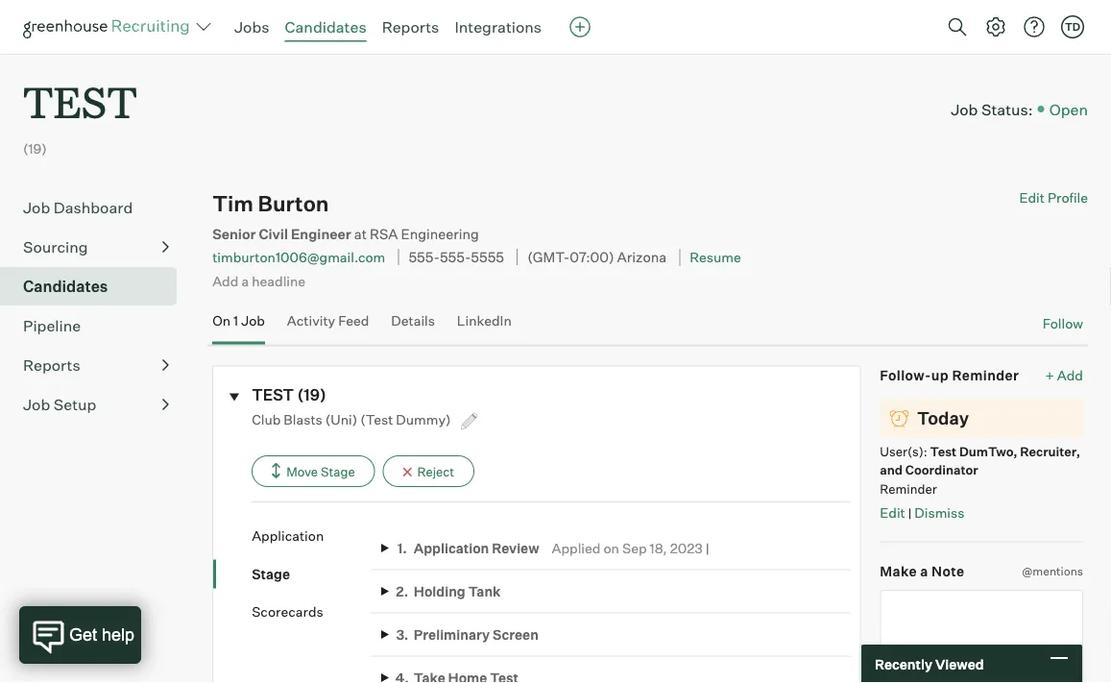 Task type: describe. For each thing, give the bounding box(es) containing it.
0 vertical spatial reminder
[[953, 367, 1020, 383]]

test link
[[23, 54, 137, 134]]

sep
[[623, 540, 647, 556]]

search image
[[946, 15, 969, 38]]

clock image
[[890, 410, 909, 428]]

holding
[[414, 583, 466, 600]]

reject
[[417, 464, 455, 479]]

on
[[604, 540, 620, 556]]

td button
[[1058, 12, 1089, 42]]

follow
[[1043, 315, 1084, 332]]

stage inside move stage button
[[321, 464, 355, 479]]

test (19)
[[252, 385, 326, 405]]

applied
[[552, 540, 601, 556]]

resume
[[690, 249, 742, 266]]

make a note
[[880, 563, 965, 580]]

edit link
[[880, 504, 906, 521]]

recruiter,
[[1021, 444, 1081, 459]]

headline
[[252, 272, 306, 289]]

up
[[932, 367, 949, 383]]

and
[[880, 462, 903, 478]]

application inside "link"
[[252, 528, 324, 544]]

at
[[354, 225, 367, 242]]

1 horizontal spatial application
[[414, 540, 489, 556]]

burton
[[258, 190, 329, 217]]

a for make
[[921, 563, 929, 580]]

scorecards link
[[252, 603, 372, 621]]

18,
[[650, 540, 667, 556]]

linkedin link
[[457, 312, 512, 341]]

preliminary
[[414, 626, 490, 643]]

| inside reminder edit | dismiss
[[908, 505, 912, 521]]

feed
[[338, 312, 369, 329]]

(gmt-
[[528, 248, 570, 266]]

stage inside stage link
[[252, 566, 290, 582]]

arizona
[[617, 248, 667, 266]]

job for job status:
[[951, 99, 979, 119]]

test
[[931, 444, 957, 459]]

timburton1006@gmail.com link
[[213, 249, 386, 266]]

activity feed link
[[287, 312, 369, 341]]

td button
[[1062, 15, 1085, 38]]

0 horizontal spatial add
[[213, 272, 239, 289]]

pipeline
[[23, 316, 81, 336]]

scorecards
[[252, 604, 324, 620]]

2 555- from the left
[[440, 248, 471, 266]]

profile
[[1048, 189, 1089, 206]]

dismiss
[[915, 504, 965, 521]]

+
[[1046, 367, 1055, 383]]

1 horizontal spatial reports link
[[382, 17, 439, 37]]

+ add
[[1046, 367, 1084, 383]]

0 vertical spatial (19)
[[23, 140, 47, 157]]

jobs
[[234, 17, 270, 37]]

job setup
[[23, 395, 96, 414]]

status:
[[982, 99, 1034, 119]]

follow-up reminder
[[880, 367, 1020, 383]]

rsa
[[370, 225, 398, 242]]

0 horizontal spatial reports
[[23, 356, 80, 375]]

test dumtwo, recruiter, and coordinator
[[880, 444, 1081, 478]]

integrations
[[455, 17, 542, 37]]

job status:
[[951, 99, 1034, 119]]

move stage button
[[252, 456, 375, 487]]

dummy)
[[396, 411, 451, 428]]

screen
[[493, 626, 539, 643]]

note
[[932, 563, 965, 580]]

@mentions link
[[1023, 562, 1084, 581]]

(gmt-07:00) arizona
[[528, 248, 667, 266]]

dismiss link
[[915, 504, 965, 521]]

@mentions
[[1023, 564, 1084, 578]]

job setup link
[[23, 393, 169, 416]]

sourcing
[[23, 238, 88, 257]]

activity
[[287, 312, 335, 329]]

application link
[[252, 527, 372, 545]]

on
[[213, 312, 231, 329]]

blasts
[[284, 411, 323, 428]]

coordinator
[[906, 462, 979, 478]]

2023
[[670, 540, 703, 556]]

reject button
[[383, 456, 475, 487]]

viewed
[[936, 656, 984, 672]]

edit profile
[[1020, 189, 1089, 206]]

tank
[[469, 583, 501, 600]]

0 vertical spatial edit
[[1020, 189, 1045, 206]]

job dashboard
[[23, 198, 133, 217]]

2. holding tank
[[396, 583, 501, 600]]

555-555-5555
[[409, 248, 504, 266]]

user(s):
[[880, 444, 931, 459]]

sourcing link
[[23, 236, 169, 259]]



Task type: locate. For each thing, give the bounding box(es) containing it.
1 horizontal spatial test
[[252, 385, 294, 405]]

reports
[[382, 17, 439, 37], [23, 356, 80, 375]]

job for job dashboard
[[23, 198, 50, 217]]

1 horizontal spatial add
[[1058, 367, 1084, 383]]

0 vertical spatial reports
[[382, 17, 439, 37]]

1 vertical spatial add
[[1058, 367, 1084, 383]]

0 horizontal spatial a
[[242, 272, 249, 289]]

1 vertical spatial reminder
[[880, 481, 937, 496]]

pipeline link
[[23, 314, 169, 337]]

1 horizontal spatial |
[[908, 505, 912, 521]]

review
[[492, 540, 540, 556]]

a left headline
[[242, 272, 249, 289]]

test
[[23, 73, 137, 130], [252, 385, 294, 405]]

(19)
[[23, 140, 47, 157], [297, 385, 326, 405]]

1 horizontal spatial stage
[[321, 464, 355, 479]]

job dashboard link
[[23, 196, 169, 219]]

1 vertical spatial edit
[[880, 504, 906, 521]]

test up club
[[252, 385, 294, 405]]

follow link
[[1043, 314, 1084, 333]]

(uni)
[[326, 411, 358, 428]]

1 vertical spatial (19)
[[297, 385, 326, 405]]

a for add
[[242, 272, 249, 289]]

senior
[[213, 225, 256, 242]]

edit
[[1020, 189, 1045, 206], [880, 504, 906, 521]]

job
[[951, 99, 979, 119], [23, 198, 50, 217], [241, 312, 265, 329], [23, 395, 50, 414]]

1 horizontal spatial reports
[[382, 17, 439, 37]]

1 vertical spatial |
[[706, 540, 710, 556]]

add up on
[[213, 272, 239, 289]]

| right the 2023
[[706, 540, 710, 556]]

1
[[234, 312, 238, 329]]

(19) up blasts
[[297, 385, 326, 405]]

setup
[[54, 395, 96, 414]]

job left status:
[[951, 99, 979, 119]]

1 horizontal spatial a
[[921, 563, 929, 580]]

1 vertical spatial reports link
[[23, 354, 169, 377]]

edit left 'profile'
[[1020, 189, 1045, 206]]

a left note
[[921, 563, 929, 580]]

0 horizontal spatial test
[[23, 73, 137, 130]]

1 horizontal spatial reminder
[[953, 367, 1020, 383]]

0 horizontal spatial |
[[706, 540, 710, 556]]

open
[[1050, 99, 1089, 119]]

application up stage link
[[252, 528, 324, 544]]

1.
[[398, 540, 407, 556]]

candidates right jobs
[[285, 17, 367, 37]]

0 vertical spatial |
[[908, 505, 912, 521]]

candidates link
[[285, 17, 367, 37], [23, 275, 169, 298]]

timburton1006@gmail.com
[[213, 249, 386, 266]]

edit down 'and' on the bottom right
[[880, 504, 906, 521]]

stage
[[321, 464, 355, 479], [252, 566, 290, 582]]

job right 1
[[241, 312, 265, 329]]

on 1 job link
[[213, 312, 265, 341]]

0 vertical spatial candidates link
[[285, 17, 367, 37]]

on 1 job
[[213, 312, 265, 329]]

1 horizontal spatial candidates
[[285, 17, 367, 37]]

add
[[213, 272, 239, 289], [1058, 367, 1084, 383]]

td
[[1065, 20, 1081, 33]]

reminder
[[953, 367, 1020, 383], [880, 481, 937, 496]]

3. preliminary screen
[[396, 626, 539, 643]]

reminder down 'and' on the bottom right
[[880, 481, 937, 496]]

edit inside reminder edit | dismiss
[[880, 504, 906, 521]]

job left setup
[[23, 395, 50, 414]]

2.
[[396, 583, 409, 600]]

reminder inside reminder edit | dismiss
[[880, 481, 937, 496]]

5555
[[471, 248, 504, 266]]

1 vertical spatial reports
[[23, 356, 80, 375]]

details link
[[391, 312, 435, 341]]

stage up scorecards
[[252, 566, 290, 582]]

candidates link down sourcing link on the left of the page
[[23, 275, 169, 298]]

linkedin
[[457, 312, 512, 329]]

0 horizontal spatial application
[[252, 528, 324, 544]]

recently viewed
[[875, 656, 984, 672]]

1 horizontal spatial candidates link
[[285, 17, 367, 37]]

0 vertical spatial test
[[23, 73, 137, 130]]

dumtwo,
[[960, 444, 1018, 459]]

07:00)
[[570, 248, 614, 266]]

reports link down pipeline link
[[23, 354, 169, 377]]

0 vertical spatial reports link
[[382, 17, 439, 37]]

application up 2. holding tank
[[414, 540, 489, 556]]

reminder edit | dismiss
[[880, 481, 965, 521]]

0 vertical spatial a
[[242, 272, 249, 289]]

1 horizontal spatial edit
[[1020, 189, 1045, 206]]

reminder right up
[[953, 367, 1020, 383]]

0 vertical spatial candidates
[[285, 17, 367, 37]]

0 vertical spatial stage
[[321, 464, 355, 479]]

+ add link
[[1046, 366, 1084, 384]]

tim
[[213, 190, 254, 217]]

candidates down sourcing
[[23, 277, 108, 296]]

dashboard
[[54, 198, 133, 217]]

1 vertical spatial a
[[921, 563, 929, 580]]

1 vertical spatial stage
[[252, 566, 290, 582]]

configure image
[[985, 15, 1008, 38]]

0 horizontal spatial candidates link
[[23, 275, 169, 298]]

civil
[[259, 225, 288, 242]]

add a headline
[[213, 272, 306, 289]]

1. application review applied on  sep 18, 2023 |
[[398, 540, 710, 556]]

stage right the move
[[321, 464, 355, 479]]

a
[[242, 272, 249, 289], [921, 563, 929, 580]]

1 vertical spatial candidates link
[[23, 275, 169, 298]]

job for job setup
[[23, 395, 50, 414]]

integrations link
[[455, 17, 542, 37]]

move
[[286, 464, 318, 479]]

None text field
[[880, 590, 1084, 683]]

job up sourcing
[[23, 198, 50, 217]]

0 horizontal spatial reminder
[[880, 481, 937, 496]]

reports left integrations
[[382, 17, 439, 37]]

resume link
[[690, 249, 742, 266]]

0 horizontal spatial reports link
[[23, 354, 169, 377]]

today
[[918, 407, 970, 429]]

add right +
[[1058, 367, 1084, 383]]

test down greenhouse recruiting image
[[23, 73, 137, 130]]

555-
[[409, 248, 440, 266], [440, 248, 471, 266]]

greenhouse recruiting image
[[23, 15, 196, 38]]

candidates link right jobs
[[285, 17, 367, 37]]

make
[[880, 563, 918, 580]]

0 horizontal spatial edit
[[880, 504, 906, 521]]

1 555- from the left
[[409, 248, 440, 266]]

1 horizontal spatial (19)
[[297, 385, 326, 405]]

test for test
[[23, 73, 137, 130]]

reports link left integrations
[[382, 17, 439, 37]]

1 vertical spatial test
[[252, 385, 294, 405]]

details
[[391, 312, 435, 329]]

club
[[252, 411, 281, 428]]

recently
[[875, 656, 933, 672]]

(test
[[361, 411, 393, 428]]

1 vertical spatial candidates
[[23, 277, 108, 296]]

move stage
[[286, 464, 355, 479]]

test for test (19)
[[252, 385, 294, 405]]

edit profile link
[[1020, 189, 1089, 206]]

(19) down test link
[[23, 140, 47, 157]]

0 vertical spatial add
[[213, 272, 239, 289]]

0 horizontal spatial candidates
[[23, 277, 108, 296]]

follow-
[[880, 367, 932, 383]]

0 horizontal spatial stage
[[252, 566, 290, 582]]

activity feed
[[287, 312, 369, 329]]

candidates
[[285, 17, 367, 37], [23, 277, 108, 296]]

| right edit link
[[908, 505, 912, 521]]

0 horizontal spatial (19)
[[23, 140, 47, 157]]

application
[[252, 528, 324, 544], [414, 540, 489, 556]]

reports down pipeline
[[23, 356, 80, 375]]



Task type: vqa. For each thing, say whether or not it's contained in the screenshot.
the bottommost Stage
yes



